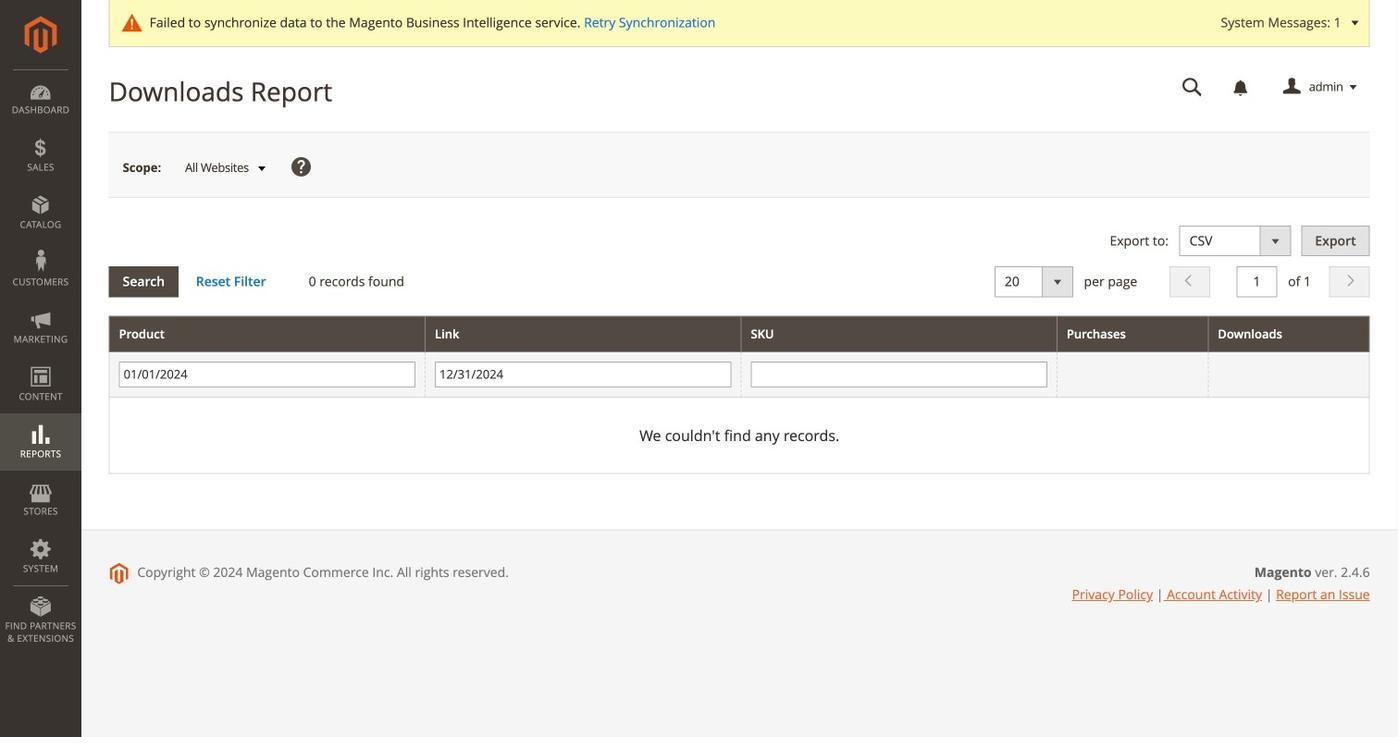 Task type: describe. For each thing, give the bounding box(es) containing it.
magento admin panel image
[[25, 16, 57, 54]]



Task type: locate. For each thing, give the bounding box(es) containing it.
None text field
[[435, 362, 731, 388]]

None text field
[[1169, 71, 1215, 104], [1237, 267, 1277, 297], [119, 362, 415, 388], [751, 362, 1047, 388], [1169, 71, 1215, 104], [1237, 267, 1277, 297], [119, 362, 415, 388], [751, 362, 1047, 388]]

menu bar
[[0, 69, 81, 654]]



